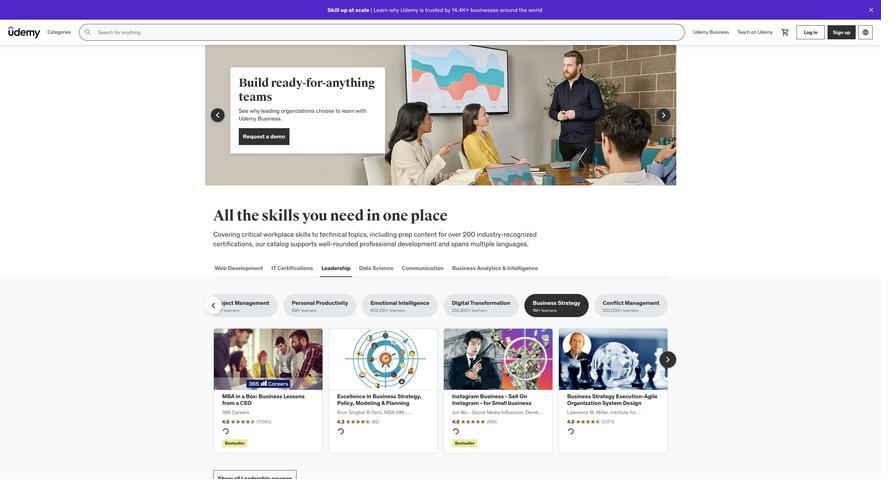 Task type: locate. For each thing, give the bounding box(es) containing it.
1 vertical spatial up
[[845, 29, 851, 35]]

in for mba in a box: business lessons from a ceo
[[236, 393, 241, 400]]

udemy business
[[693, 29, 729, 35]]

at
[[349, 6, 354, 13]]

4 learners from the left
[[472, 308, 487, 314]]

0 horizontal spatial loading image
[[451, 427, 460, 437]]

business
[[508, 400, 532, 407]]

a left demo
[[266, 133, 269, 140]]

1 vertical spatial strategy
[[592, 393, 615, 400]]

0 horizontal spatial why
[[250, 107, 260, 114]]

business
[[710, 29, 729, 35], [452, 265, 476, 272], [533, 300, 557, 307], [258, 393, 282, 400], [373, 393, 396, 400], [480, 393, 504, 400], [567, 393, 591, 400]]

languages.
[[496, 240, 529, 248]]

leadership
[[322, 265, 351, 272]]

learners down 'project'
[[224, 308, 239, 314]]

over
[[448, 230, 461, 239]]

spans
[[451, 240, 469, 248]]

technical
[[320, 230, 347, 239]]

business strategy execution-agile organization system design link
[[567, 393, 658, 407]]

data science
[[359, 265, 394, 272]]

1 loading image from the left
[[451, 427, 460, 437]]

why for |
[[389, 6, 399, 13]]

up left "at"
[[341, 6, 348, 13]]

catalog
[[267, 240, 289, 248]]

why
[[389, 6, 399, 13], [250, 107, 260, 114]]

0 vertical spatial previous image
[[212, 110, 223, 121]]

0 vertical spatial strategy
[[558, 300, 580, 307]]

carousel element
[[205, 45, 676, 186], [213, 329, 676, 454]]

0 horizontal spatial up
[[341, 6, 348, 13]]

- left sell
[[505, 393, 507, 400]]

udemy inside build ready-for-anything teams see why leading organizations choose to learn with udemy business.
[[239, 115, 256, 122]]

202,000+
[[603, 308, 622, 314]]

project management 3m+ learners
[[215, 300, 269, 314]]

1 vertical spatial skills
[[296, 230, 311, 239]]

loading image for instagram business - sell on instagram - for small business
[[451, 427, 460, 437]]

0 vertical spatial why
[[389, 6, 399, 13]]

udemy
[[401, 6, 418, 13], [693, 29, 709, 35], [758, 29, 773, 35], [239, 115, 256, 122]]

1 vertical spatial previous image
[[208, 301, 219, 312]]

it certifications
[[271, 265, 313, 272]]

1 vertical spatial intelligence
[[399, 300, 429, 307]]

1 vertical spatial to
[[312, 230, 318, 239]]

learners down transformation
[[472, 308, 487, 314]]

shopping cart with 0 items image
[[781, 28, 790, 37]]

next image
[[658, 110, 669, 121], [662, 355, 674, 366]]

business right box:
[[258, 393, 282, 400]]

1 management from the left
[[235, 300, 269, 307]]

system
[[602, 400, 622, 407]]

strategy for execution-
[[592, 393, 615, 400]]

digital
[[452, 300, 469, 307]]

business.
[[258, 115, 282, 122]]

learners for conflict
[[623, 308, 639, 314]]

learners right the 1m+ on the bottom right of page
[[542, 308, 557, 314]]

business up the 1m+ on the bottom right of page
[[533, 300, 557, 307]]

modeling
[[356, 400, 380, 407]]

6 learners from the left
[[623, 308, 639, 314]]

workplace
[[263, 230, 294, 239]]

0 horizontal spatial to
[[312, 230, 318, 239]]

to up the supports
[[312, 230, 318, 239]]

3 learners from the left
[[390, 308, 405, 314]]

up right sign
[[845, 29, 851, 35]]

learners inside project management 3m+ learners
[[224, 308, 239, 314]]

business left teach
[[710, 29, 729, 35]]

why right learn
[[389, 6, 399, 13]]

& left planning
[[381, 400, 385, 407]]

to inside build ready-for-anything teams see why leading organizations choose to learn with udemy business.
[[336, 107, 341, 114]]

0 horizontal spatial management
[[235, 300, 269, 307]]

business strategy 1m+ learners
[[533, 300, 580, 314]]

choose
[[316, 107, 334, 114]]

1 horizontal spatial intelligence
[[507, 265, 538, 272]]

personal
[[292, 300, 315, 307]]

learners inside emotional intelligence 902,100+ learners
[[390, 308, 405, 314]]

management for project management
[[235, 300, 269, 307]]

learners for project
[[224, 308, 239, 314]]

from
[[222, 400, 235, 407]]

learners inside the 'digital transformation 250,300+ learners'
[[472, 308, 487, 314]]

analytics
[[477, 265, 501, 272]]

strategy,
[[398, 393, 421, 400]]

conflict management 202,000+ learners
[[603, 300, 660, 314]]

1 vertical spatial for
[[484, 400, 491, 407]]

intelligence down languages.
[[507, 265, 538, 272]]

2 loading image from the left
[[336, 427, 345, 437]]

skills up workplace
[[262, 207, 300, 225]]

personal productivity 2m+ learners
[[292, 300, 348, 314]]

1 vertical spatial carousel element
[[213, 329, 676, 454]]

demo
[[270, 133, 285, 140]]

1 learners from the left
[[224, 308, 239, 314]]

1 vertical spatial &
[[381, 400, 385, 407]]

mba in a box: business lessons from a ceo link
[[222, 393, 305, 407]]

loading image
[[451, 427, 460, 437], [566, 427, 575, 437]]

1 horizontal spatial to
[[336, 107, 341, 114]]

-
[[505, 393, 507, 400], [480, 400, 482, 407]]

management right conflict at the bottom right of the page
[[625, 300, 660, 307]]

1 horizontal spatial strategy
[[592, 393, 615, 400]]

1 horizontal spatial why
[[389, 6, 399, 13]]

management inside project management 3m+ learners
[[235, 300, 269, 307]]

0 vertical spatial &
[[502, 265, 506, 272]]

carousel element containing build ready-for-anything teams
[[205, 45, 676, 186]]

for up 'and'
[[439, 230, 447, 239]]

0 horizontal spatial intelligence
[[399, 300, 429, 307]]

1 horizontal spatial loading image
[[566, 427, 575, 437]]

learners down emotional
[[390, 308, 405, 314]]

productivity
[[316, 300, 348, 307]]

up for skill
[[341, 6, 348, 13]]

2m+
[[292, 308, 300, 314]]

learners inside conflict management 202,000+ learners
[[623, 308, 639, 314]]

one
[[383, 207, 408, 225]]

a left box:
[[242, 393, 245, 400]]

business left sell
[[480, 393, 504, 400]]

agile
[[644, 393, 658, 400]]

0 vertical spatial intelligence
[[507, 265, 538, 272]]

skills up the supports
[[296, 230, 311, 239]]

world
[[529, 6, 542, 13]]

leading
[[261, 107, 280, 114]]

all
[[213, 207, 234, 225]]

2 horizontal spatial a
[[266, 133, 269, 140]]

1 vertical spatial the
[[237, 207, 259, 225]]

is
[[420, 6, 424, 13]]

1 horizontal spatial up
[[845, 29, 851, 35]]

5 learners from the left
[[542, 308, 557, 314]]

1 loading image from the left
[[221, 427, 230, 437]]

businesses
[[471, 6, 499, 13]]

250,300+
[[452, 308, 471, 314]]

learners for digital
[[472, 308, 487, 314]]

in for excellence in business strategy, policy, modeling & planning
[[367, 393, 371, 400]]

0 horizontal spatial a
[[236, 400, 239, 407]]

for inside covering critical workplace skills to technical topics, including prep content for over 200 industry-recognized certifications, our catalog supports well-rounded professional development and spans multiple languages.
[[439, 230, 447, 239]]

1 horizontal spatial &
[[502, 265, 506, 272]]

2 learners from the left
[[301, 308, 317, 314]]

in right mba
[[236, 393, 241, 400]]

loading image down from
[[221, 427, 230, 437]]

1 horizontal spatial management
[[625, 300, 660, 307]]

& inside button
[[502, 265, 506, 272]]

business inside business strategy 1m+ learners
[[533, 300, 557, 307]]

in inside mba in a box: business lessons from a ceo
[[236, 393, 241, 400]]

1 instagram from the top
[[452, 393, 479, 400]]

0 horizontal spatial &
[[381, 400, 385, 407]]

learners down 'personal'
[[301, 308, 317, 314]]

business left system
[[567, 393, 591, 400]]

0 vertical spatial the
[[519, 6, 527, 13]]

categories
[[47, 29, 71, 35]]

organizations
[[281, 107, 315, 114]]

2 management from the left
[[625, 300, 660, 307]]

excellence in business strategy, policy, modeling & planning
[[337, 393, 421, 407]]

loading image for business strategy execution-agile organization system design
[[566, 427, 575, 437]]

management right 'project'
[[235, 300, 269, 307]]

& right analytics
[[502, 265, 506, 272]]

intelligence right emotional
[[399, 300, 429, 307]]

a left ceo
[[236, 400, 239, 407]]

0 horizontal spatial loading image
[[221, 427, 230, 437]]

1 vertical spatial why
[[250, 107, 260, 114]]

skills
[[262, 207, 300, 225], [296, 230, 311, 239]]

with
[[356, 107, 367, 114]]

strategy
[[558, 300, 580, 307], [592, 393, 615, 400]]

intelligence
[[507, 265, 538, 272], [399, 300, 429, 307]]

management for conflict management
[[625, 300, 660, 307]]

1 horizontal spatial a
[[242, 393, 245, 400]]

loading image down the policy,
[[336, 427, 345, 437]]

why right see
[[250, 107, 260, 114]]

why inside build ready-for-anything teams see why leading organizations choose to learn with udemy business.
[[250, 107, 260, 114]]

our
[[256, 240, 265, 248]]

carousel element containing mba in a box: business lessons from a ceo
[[213, 329, 676, 454]]

the left world
[[519, 6, 527, 13]]

learners inside business strategy 1m+ learners
[[542, 308, 557, 314]]

a
[[266, 133, 269, 140], [242, 393, 245, 400], [236, 400, 239, 407]]

the
[[519, 6, 527, 13], [237, 207, 259, 225]]

in
[[814, 29, 818, 35], [367, 207, 380, 225], [236, 393, 241, 400], [367, 393, 371, 400]]

communication button
[[401, 260, 445, 277]]

business left strategy,
[[373, 393, 396, 400]]

loading image for mba in a box: business lessons from a ceo
[[221, 427, 230, 437]]

in right excellence
[[367, 393, 371, 400]]

0 vertical spatial next image
[[658, 110, 669, 121]]

conflict
[[603, 300, 624, 307]]

learners inside personal productivity 2m+ learners
[[301, 308, 317, 314]]

including
[[370, 230, 397, 239]]

&
[[502, 265, 506, 272], [381, 400, 385, 407]]

build ready-for-anything teams see why leading organizations choose to learn with udemy business.
[[239, 76, 375, 122]]

0 vertical spatial for
[[439, 230, 447, 239]]

it certifications button
[[270, 260, 315, 277]]

0 horizontal spatial strategy
[[558, 300, 580, 307]]

previous image
[[212, 110, 223, 121], [208, 301, 219, 312]]

& inside 'excellence in business strategy, policy, modeling & planning'
[[381, 400, 385, 407]]

1 horizontal spatial for
[[484, 400, 491, 407]]

udemy image
[[8, 26, 40, 38]]

sign up
[[833, 29, 851, 35]]

strategy inside business strategy execution-agile organization system design
[[592, 393, 615, 400]]

loading image
[[221, 427, 230, 437], [336, 427, 345, 437]]

200
[[463, 230, 475, 239]]

multiple
[[471, 240, 495, 248]]

business analytics & intelligence
[[452, 265, 538, 272]]

0 vertical spatial to
[[336, 107, 341, 114]]

you
[[302, 207, 328, 225]]

management inside conflict management 202,000+ learners
[[625, 300, 660, 307]]

for left small
[[484, 400, 491, 407]]

to left learn
[[336, 107, 341, 114]]

categories button
[[43, 24, 75, 41]]

skills inside covering critical workplace skills to technical topics, including prep content for over 200 industry-recognized certifications, our catalog supports well-rounded professional development and spans multiple languages.
[[296, 230, 311, 239]]

1 horizontal spatial loading image
[[336, 427, 345, 437]]

business down spans on the right
[[452, 265, 476, 272]]

0 horizontal spatial for
[[439, 230, 447, 239]]

1 horizontal spatial the
[[519, 6, 527, 13]]

0 vertical spatial carousel element
[[205, 45, 676, 186]]

the up the critical
[[237, 207, 259, 225]]

development
[[228, 265, 263, 272]]

in right log
[[814, 29, 818, 35]]

execution-
[[616, 393, 644, 400]]

skill up at scale | learn why udemy is trusted by 14.4k+ businesses around the world
[[328, 6, 542, 13]]

sign up link
[[828, 25, 856, 39]]

902,100+
[[371, 308, 389, 314]]

learners
[[224, 308, 239, 314], [301, 308, 317, 314], [390, 308, 405, 314], [472, 308, 487, 314], [542, 308, 557, 314], [623, 308, 639, 314]]

close image
[[868, 6, 875, 13]]

2 loading image from the left
[[566, 427, 575, 437]]

certifications,
[[213, 240, 254, 248]]

learners right 202,000+ on the right of page
[[623, 308, 639, 314]]

- left small
[[480, 400, 482, 407]]

strategy inside business strategy 1m+ learners
[[558, 300, 580, 307]]

to
[[336, 107, 341, 114], [312, 230, 318, 239]]

in inside 'excellence in business strategy, policy, modeling & planning'
[[367, 393, 371, 400]]

up
[[341, 6, 348, 13], [845, 29, 851, 35]]

0 vertical spatial up
[[341, 6, 348, 13]]

recognized
[[504, 230, 537, 239]]



Task type: vqa. For each thing, say whether or not it's contained in the screenshot.
Transformation
yes



Task type: describe. For each thing, give the bounding box(es) containing it.
request
[[243, 133, 265, 140]]

intelligence inside button
[[507, 265, 538, 272]]

covering critical workplace skills to technical topics, including prep content for over 200 industry-recognized certifications, our catalog supports well-rounded professional development and spans multiple languages.
[[213, 230, 537, 248]]

planning
[[386, 400, 409, 407]]

around
[[500, 6, 518, 13]]

critical
[[242, 230, 262, 239]]

Search for anything text field
[[97, 26, 676, 38]]

topics,
[[348, 230, 368, 239]]

loading image for excellence in business strategy, policy, modeling & planning
[[336, 427, 345, 437]]

1m+
[[533, 308, 541, 314]]

topic filters element
[[205, 295, 668, 318]]

rounded
[[333, 240, 358, 248]]

anything
[[326, 76, 375, 90]]

log
[[804, 29, 813, 35]]

build
[[239, 76, 269, 90]]

all the skills you need in one place
[[213, 207, 448, 225]]

sell
[[509, 393, 518, 400]]

choose a language image
[[862, 29, 869, 36]]

industry-
[[477, 230, 504, 239]]

in for log in
[[814, 29, 818, 35]]

business analytics & intelligence button
[[451, 260, 539, 277]]

project
[[215, 300, 234, 307]]

prep
[[399, 230, 412, 239]]

learn
[[342, 107, 355, 114]]

teach on udemy link
[[733, 24, 777, 41]]

learners for emotional
[[390, 308, 405, 314]]

14.4k+
[[452, 6, 469, 13]]

instagram business - sell on instagram - for small business
[[452, 393, 532, 407]]

data
[[359, 265, 371, 272]]

leadership button
[[320, 260, 352, 277]]

0 horizontal spatial the
[[237, 207, 259, 225]]

2 instagram from the top
[[452, 400, 479, 407]]

to inside covering critical workplace skills to technical topics, including prep content for over 200 industry-recognized certifications, our catalog supports well-rounded professional development and spans multiple languages.
[[312, 230, 318, 239]]

place
[[411, 207, 448, 225]]

it
[[271, 265, 276, 272]]

business inside instagram business - sell on instagram - for small business
[[480, 393, 504, 400]]

box:
[[246, 393, 257, 400]]

3m+
[[215, 308, 223, 314]]

on
[[751, 29, 757, 35]]

ready-
[[271, 76, 306, 90]]

intelligence inside emotional intelligence 902,100+ learners
[[399, 300, 429, 307]]

transformation
[[470, 300, 510, 307]]

request a demo
[[243, 133, 285, 140]]

teach on udemy
[[738, 29, 773, 35]]

need
[[330, 207, 364, 225]]

ceo
[[240, 400, 252, 407]]

business inside mba in a box: business lessons from a ceo
[[258, 393, 282, 400]]

communication
[[402, 265, 444, 272]]

lessons
[[283, 393, 305, 400]]

strategy for 1m+
[[558, 300, 580, 307]]

log in link
[[797, 25, 825, 39]]

in up including
[[367, 207, 380, 225]]

previous image inside topic filters element
[[208, 301, 219, 312]]

excellence in business strategy, policy, modeling & planning link
[[337, 393, 421, 407]]

design
[[623, 400, 642, 407]]

why for teams
[[250, 107, 260, 114]]

skill
[[328, 6, 339, 13]]

business inside 'excellence in business strategy, policy, modeling & planning'
[[373, 393, 396, 400]]

0 horizontal spatial -
[[480, 400, 482, 407]]

emotional
[[371, 300, 397, 307]]

see
[[239, 107, 248, 114]]

web development
[[215, 265, 263, 272]]

for inside instagram business - sell on instagram - for small business
[[484, 400, 491, 407]]

up for sign
[[845, 29, 851, 35]]

certifications
[[277, 265, 313, 272]]

learners for business
[[542, 308, 557, 314]]

learn
[[374, 6, 388, 13]]

data science button
[[358, 260, 395, 277]]

content
[[414, 230, 437, 239]]

teach
[[738, 29, 750, 35]]

1 horizontal spatial -
[[505, 393, 507, 400]]

1 vertical spatial next image
[[662, 355, 674, 366]]

submit search image
[[84, 28, 92, 37]]

business strategy execution-agile organization system design
[[567, 393, 658, 407]]

on
[[520, 393, 527, 400]]

udemy business link
[[689, 24, 733, 41]]

mba in a box: business lessons from a ceo
[[222, 393, 305, 407]]

excellence
[[337, 393, 365, 400]]

professional
[[360, 240, 396, 248]]

well-
[[319, 240, 333, 248]]

trusted
[[425, 6, 443, 13]]

scale
[[355, 6, 369, 13]]

business inside business strategy execution-agile organization system design
[[567, 393, 591, 400]]

log in
[[804, 29, 818, 35]]

digital transformation 250,300+ learners
[[452, 300, 510, 314]]

request a demo link
[[239, 128, 289, 145]]

instagram business - sell on instagram - for small business link
[[452, 393, 532, 407]]

science
[[373, 265, 394, 272]]

learners for personal
[[301, 308, 317, 314]]

business inside button
[[452, 265, 476, 272]]

by
[[445, 6, 451, 13]]

0 vertical spatial skills
[[262, 207, 300, 225]]



